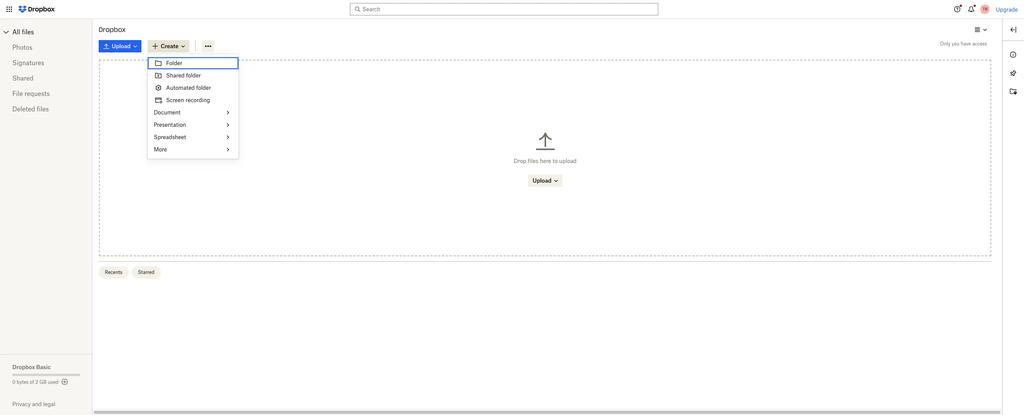 Task type: vqa. For each thing, say whether or not it's contained in the screenshot.
Get more space image
yes



Task type: locate. For each thing, give the bounding box(es) containing it.
2 vertical spatial files
[[528, 158, 539, 164]]

2
[[35, 379, 38, 385]]

automated folder
[[166, 84, 211, 91]]

photos
[[12, 44, 32, 51]]

1 vertical spatial dropbox
[[12, 364, 35, 371]]

you
[[952, 41, 960, 47]]

0 vertical spatial files
[[22, 28, 34, 36]]

drop files here to upload
[[514, 158, 577, 164]]

folder down folder menu item at the left of the page
[[186, 72, 201, 79]]

screen recording menu item
[[148, 94, 239, 106]]

dropbox logo - go to the homepage image
[[15, 3, 57, 15]]

files right all
[[22, 28, 34, 36]]

2 horizontal spatial files
[[528, 158, 539, 164]]

open details pane image
[[1009, 25, 1018, 34]]

document menu item
[[148, 106, 239, 119]]

files down file requests link
[[37, 105, 49, 113]]

drop
[[514, 158, 527, 164]]

shared
[[166, 72, 185, 79], [12, 74, 33, 82]]

spreadsheet menu item
[[148, 131, 239, 143]]

folder inside shared folder menu item
[[186, 72, 201, 79]]

all files link
[[12, 26, 93, 38]]

and
[[32, 401, 42, 408]]

recents button
[[99, 266, 129, 279]]

more
[[154, 146, 167, 153]]

shared folder
[[166, 72, 201, 79]]

signatures link
[[12, 55, 80, 71]]

0 horizontal spatial dropbox
[[12, 364, 35, 371]]

of
[[30, 379, 34, 385]]

to
[[553, 158, 558, 164]]

signatures
[[12, 59, 44, 67]]

automated folder menu item
[[148, 82, 239, 94]]

starred button
[[132, 266, 161, 279]]

global header element
[[0, 0, 1025, 19]]

0 horizontal spatial shared
[[12, 74, 33, 82]]

shared up file
[[12, 74, 33, 82]]

deleted
[[12, 105, 35, 113]]

0 vertical spatial folder
[[186, 72, 201, 79]]

deleted files link
[[12, 101, 80, 117]]

1 vertical spatial folder
[[196, 84, 211, 91]]

0 bytes of 2 gb used
[[12, 379, 58, 385]]

access
[[973, 41, 988, 47]]

0 vertical spatial dropbox
[[99, 26, 126, 34]]

files
[[22, 28, 34, 36], [37, 105, 49, 113], [528, 158, 539, 164]]

get more space image
[[60, 378, 69, 387]]

files for deleted
[[37, 105, 49, 113]]

shared for shared folder
[[166, 72, 185, 79]]

used
[[48, 379, 58, 385]]

files left here
[[528, 158, 539, 164]]

file requests
[[12, 90, 50, 98]]

folder
[[166, 60, 182, 66]]

shared link
[[12, 71, 80, 86]]

deleted files
[[12, 105, 49, 113]]

dropbox
[[99, 26, 126, 34], [12, 364, 35, 371]]

open pinned items image
[[1009, 69, 1018, 78]]

shared inside 'shared' link
[[12, 74, 33, 82]]

0 horizontal spatial files
[[22, 28, 34, 36]]

upgrade
[[996, 6, 1018, 13]]

all files
[[12, 28, 34, 36]]

file requests link
[[12, 86, 80, 101]]

1 horizontal spatial shared
[[166, 72, 185, 79]]

folder for shared folder
[[186, 72, 201, 79]]

files inside "link"
[[37, 105, 49, 113]]

1 vertical spatial files
[[37, 105, 49, 113]]

1 horizontal spatial dropbox
[[99, 26, 126, 34]]

shared down 'folder'
[[166, 72, 185, 79]]

requests
[[25, 90, 50, 98]]

spreadsheet
[[154, 134, 186, 140]]

folder up recording on the top left
[[196, 84, 211, 91]]

photos link
[[12, 40, 80, 55]]

1 horizontal spatial files
[[37, 105, 49, 113]]

gb
[[39, 379, 47, 385]]

basic
[[36, 364, 51, 371]]

folder inside automated folder menu item
[[196, 84, 211, 91]]

folder
[[186, 72, 201, 79], [196, 84, 211, 91]]

privacy and legal link
[[12, 401, 93, 408]]

shared inside shared folder menu item
[[166, 72, 185, 79]]

presentation
[[154, 121, 186, 128]]

files for all
[[22, 28, 34, 36]]



Task type: describe. For each thing, give the bounding box(es) containing it.
open activity image
[[1009, 87, 1018, 96]]

shared for shared
[[12, 74, 33, 82]]

here
[[540, 158, 551, 164]]

legal
[[43, 401, 55, 408]]

bytes
[[17, 379, 29, 385]]

have
[[961, 41, 972, 47]]

dropbox for dropbox basic
[[12, 364, 35, 371]]

upgrade link
[[996, 6, 1018, 13]]

open information panel image
[[1009, 50, 1018, 59]]

privacy and legal
[[12, 401, 55, 408]]

screen
[[166, 97, 184, 103]]

screen recording
[[166, 97, 210, 103]]

dropbox basic
[[12, 364, 51, 371]]

dropbox for dropbox
[[99, 26, 126, 34]]

folder for automated folder
[[196, 84, 211, 91]]

recents
[[105, 269, 122, 275]]

upload
[[559, 158, 577, 164]]

folder menu item
[[148, 57, 239, 69]]

starred
[[138, 269, 155, 275]]

privacy
[[12, 401, 31, 408]]

document
[[154, 109, 181, 116]]

automated
[[166, 84, 195, 91]]

presentation menu item
[[148, 119, 239, 131]]

recording
[[186, 97, 210, 103]]

only you have access
[[941, 41, 988, 47]]

all
[[12, 28, 20, 36]]

only
[[941, 41, 951, 47]]

shared folder menu item
[[148, 69, 239, 82]]

more menu item
[[148, 143, 239, 156]]

0
[[12, 379, 15, 385]]

file
[[12, 90, 23, 98]]

files for drop
[[528, 158, 539, 164]]



